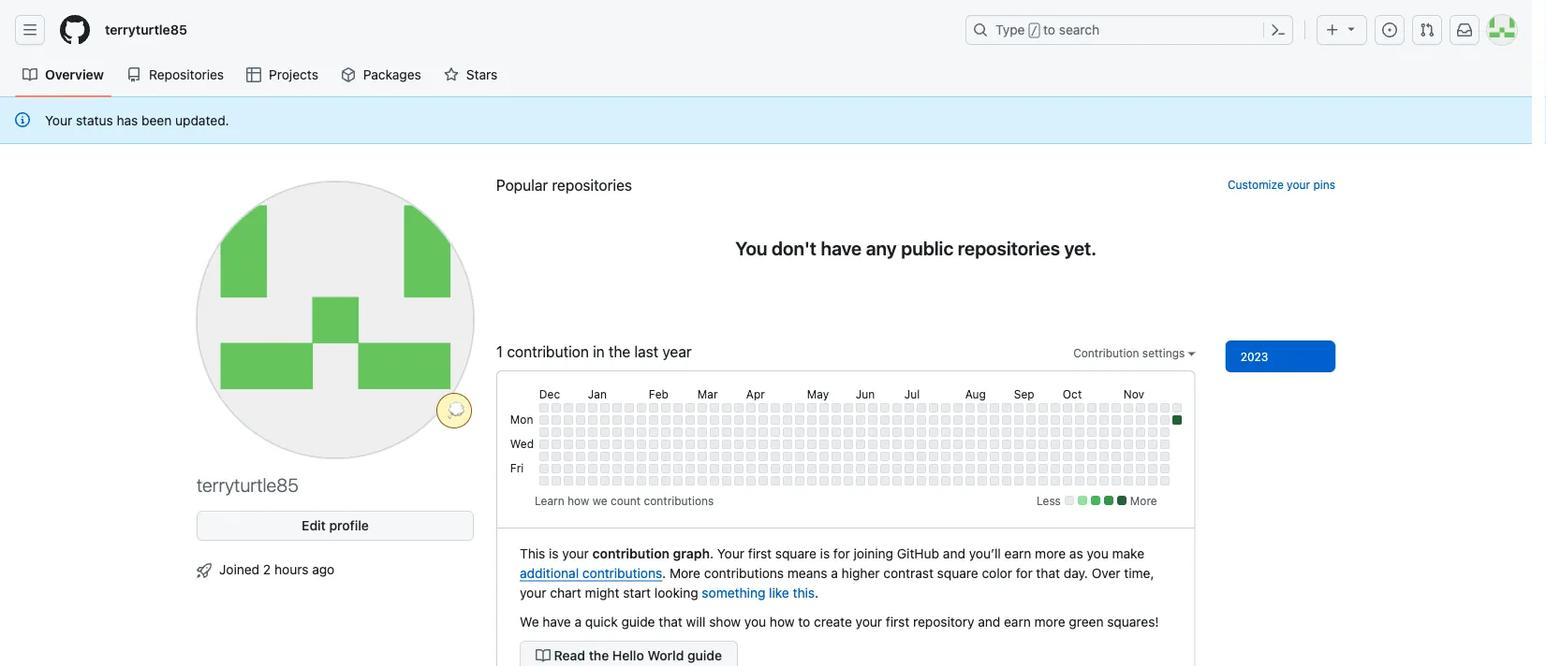 Task type: describe. For each thing, give the bounding box(es) containing it.
popular
[[496, 177, 548, 194]]

learn how we count contributions link
[[535, 494, 714, 508]]

your inside . more contributions means a higher contrast square color for that day. over time, your chart might start looking
[[520, 585, 546, 601]]

more inside . more contributions means a higher contrast square color for that day. over time, your chart might start looking
[[670, 566, 700, 581]]

count
[[610, 494, 641, 508]]

quick
[[585, 614, 618, 630]]

wed
[[510, 437, 534, 450]]

your right create
[[856, 614, 882, 630]]

grid containing dec
[[507, 383, 1184, 489]]

this
[[520, 546, 545, 561]]

mar
[[697, 388, 718, 401]]

your left pins
[[1287, 178, 1310, 191]]

customize
[[1228, 178, 1284, 191]]

issue opened image
[[1382, 22, 1397, 37]]

earn inside this is your contribution graph . your first square is for joining github and you'll earn more as you make additional contributions
[[1004, 546, 1031, 561]]

create
[[814, 614, 852, 630]]

last
[[634, 343, 659, 361]]

1       contribution         in the last year
[[496, 343, 692, 361]]

1 horizontal spatial and
[[978, 614, 1000, 630]]

joined 2 hours ago
[[219, 562, 335, 577]]

1
[[496, 343, 503, 361]]

square inside . more contributions means a higher contrast square color for that day. over time, your chart might start looking
[[937, 566, 978, 581]]

/
[[1031, 24, 1037, 37]]

0 horizontal spatial a
[[575, 614, 582, 630]]

git pull request image
[[1420, 22, 1435, 37]]

year
[[662, 343, 692, 361]]

the inside "link"
[[589, 648, 609, 664]]

you don't have any public repositories yet.
[[735, 237, 1096, 259]]

2
[[263, 562, 271, 577]]

triangle down image
[[1344, 21, 1359, 36]]

packages link
[[333, 61, 429, 89]]

command palette image
[[1271, 22, 1286, 37]]

overview link
[[15, 61, 111, 89]]

github
[[897, 546, 939, 561]]

any
[[866, 237, 897, 259]]

your status has been updated.
[[45, 112, 229, 128]]

rocket image
[[197, 564, 212, 579]]

homepage image
[[60, 15, 90, 45]]

something like this .
[[702, 585, 819, 601]]

jun
[[856, 388, 875, 401]]

feb
[[649, 388, 669, 401]]

0 vertical spatial your
[[45, 112, 72, 128]]

squares!
[[1107, 614, 1159, 630]]

contribution settings button
[[1073, 345, 1195, 361]]

contributions inside . more contributions means a higher contrast square color for that day. over time, your chart might start looking
[[704, 566, 784, 581]]

1 vertical spatial how
[[770, 614, 795, 630]]

repository
[[913, 614, 974, 630]]

0 horizontal spatial how
[[568, 494, 589, 508]]

projects link
[[239, 61, 326, 89]]

this
[[793, 585, 815, 601]]

notifications image
[[1457, 22, 1472, 37]]

apr
[[746, 388, 765, 401]]

type
[[995, 22, 1025, 37]]

and inside this is your contribution graph . your first square is for joining github and you'll earn more as you make additional contributions
[[943, 546, 965, 561]]

make
[[1112, 546, 1144, 561]]

0 horizontal spatial terryturtle85
[[105, 22, 187, 37]]

oct
[[1063, 388, 1082, 401]]

1 is from the left
[[549, 546, 559, 561]]

stars
[[466, 67, 498, 82]]

don't
[[772, 237, 816, 259]]

customize your pins
[[1228, 178, 1335, 191]]

aug
[[965, 388, 986, 401]]

guide for quick
[[621, 614, 655, 630]]

read
[[554, 648, 585, 664]]

projects
[[269, 67, 318, 82]]

in
[[593, 343, 605, 361]]

something
[[702, 585, 765, 601]]

💭
[[447, 402, 461, 420]]

stars link
[[436, 61, 505, 89]]

2 is from the left
[[820, 546, 830, 561]]

updated.
[[175, 112, 229, 128]]

been
[[142, 112, 172, 128]]

graph
[[673, 546, 710, 561]]

as
[[1069, 546, 1083, 561]]

hello
[[612, 648, 644, 664]]

more inside this is your contribution graph . your first square is for joining github and you'll earn more as you make additional contributions
[[1035, 546, 1066, 561]]

change your avatar image
[[197, 182, 474, 459]]

1 vertical spatial more
[[1034, 614, 1065, 630]]

we have a quick guide that will show you how to create your first repository and earn more green squares!
[[520, 614, 1159, 630]]

1 horizontal spatial more
[[1130, 494, 1157, 508]]

read the hello world guide link
[[520, 641, 738, 667]]

repo image
[[126, 67, 141, 82]]

yet.
[[1064, 237, 1096, 259]]

mon
[[510, 413, 533, 426]]

show
[[709, 614, 741, 630]]

0 vertical spatial the
[[609, 343, 631, 361]]

your inside this is your contribution graph . your first square is for joining github and you'll earn more as you make additional contributions
[[562, 546, 589, 561]]

might
[[585, 585, 619, 601]]

hours
[[274, 562, 309, 577]]

2023
[[1240, 350, 1268, 363]]

learn
[[535, 494, 564, 508]]

packages
[[363, 67, 421, 82]]

dec
[[539, 388, 560, 401]]

you'll
[[969, 546, 1001, 561]]

0 horizontal spatial to
[[798, 614, 810, 630]]

edit profile button
[[197, 511, 474, 541]]

book image
[[22, 67, 37, 82]]

0 horizontal spatial have
[[543, 614, 571, 630]]

sep
[[1014, 388, 1034, 401]]

less
[[1037, 494, 1061, 508]]



Task type: vqa. For each thing, say whether or not it's contained in the screenshot.
second dot fill icon from the bottom of the Explore element
no



Task type: locate. For each thing, give the bounding box(es) containing it.
popular repositories
[[496, 177, 632, 194]]

settings
[[1142, 346, 1185, 360]]

1 horizontal spatial repositories
[[958, 237, 1060, 259]]

public
[[901, 237, 953, 259]]

1 vertical spatial square
[[937, 566, 978, 581]]

earn down color
[[1004, 614, 1031, 630]]

info image
[[15, 112, 30, 127]]

will
[[686, 614, 706, 630]]

to
[[1043, 22, 1055, 37], [798, 614, 810, 630]]

is up additional
[[549, 546, 559, 561]]

1 horizontal spatial is
[[820, 546, 830, 561]]

joined
[[219, 562, 260, 577]]

is
[[549, 546, 559, 561], [820, 546, 830, 561]]

to left create
[[798, 614, 810, 630]]

plus image
[[1325, 22, 1340, 37]]

2 earn from the top
[[1004, 614, 1031, 630]]

edit
[[302, 518, 326, 534]]

0 vertical spatial .
[[710, 546, 714, 561]]

1 vertical spatial a
[[575, 614, 582, 630]]

earn
[[1004, 546, 1031, 561], [1004, 614, 1031, 630]]

0 vertical spatial a
[[831, 566, 838, 581]]

contribution
[[1073, 346, 1139, 360]]

0 vertical spatial to
[[1043, 22, 1055, 37]]

repositories
[[149, 67, 224, 82]]

pins
[[1313, 178, 1335, 191]]

square down 'you'll'
[[937, 566, 978, 581]]

cell
[[539, 404, 549, 413], [551, 404, 561, 413], [564, 404, 573, 413], [576, 404, 585, 413], [588, 404, 597, 413], [600, 404, 609, 413], [612, 404, 622, 413], [624, 404, 634, 413], [637, 404, 646, 413], [649, 404, 658, 413], [661, 404, 670, 413], [673, 404, 682, 413], [685, 404, 695, 413], [697, 404, 707, 413], [710, 404, 719, 413], [722, 404, 731, 413], [734, 404, 743, 413], [746, 404, 756, 413], [758, 404, 768, 413], [771, 404, 780, 413], [783, 404, 792, 413], [795, 404, 804, 413], [807, 404, 816, 413], [819, 404, 829, 413], [831, 404, 841, 413], [844, 404, 853, 413], [856, 404, 865, 413], [868, 404, 877, 413], [880, 404, 889, 413], [892, 404, 902, 413], [904, 404, 914, 413], [917, 404, 926, 413], [929, 404, 938, 413], [941, 404, 950, 413], [953, 404, 962, 413], [965, 404, 975, 413], [977, 404, 987, 413], [990, 404, 999, 413], [1002, 404, 1011, 413], [1014, 404, 1023, 413], [1026, 404, 1036, 413], [1038, 404, 1048, 413], [1051, 404, 1060, 413], [1063, 404, 1072, 413], [1075, 404, 1084, 413], [1087, 404, 1096, 413], [1099, 404, 1109, 413], [1111, 404, 1121, 413], [1124, 404, 1133, 413], [1136, 404, 1145, 413], [1148, 404, 1157, 413], [1160, 404, 1169, 413], [1172, 404, 1182, 413], [539, 416, 549, 425], [551, 416, 561, 425], [564, 416, 573, 425], [576, 416, 585, 425], [588, 416, 597, 425], [600, 416, 609, 425], [612, 416, 622, 425], [624, 416, 634, 425], [637, 416, 646, 425], [649, 416, 658, 425], [661, 416, 670, 425], [673, 416, 682, 425], [685, 416, 695, 425], [697, 416, 707, 425], [710, 416, 719, 425], [722, 416, 731, 425], [734, 416, 743, 425], [746, 416, 756, 425], [758, 416, 768, 425], [771, 416, 780, 425], [783, 416, 792, 425], [795, 416, 804, 425], [807, 416, 816, 425], [819, 416, 829, 425], [831, 416, 841, 425], [844, 416, 853, 425], [856, 416, 865, 425], [868, 416, 877, 425], [880, 416, 889, 425], [892, 416, 902, 425], [904, 416, 914, 425], [917, 416, 926, 425], [929, 416, 938, 425], [941, 416, 950, 425], [953, 416, 962, 425], [965, 416, 975, 425], [977, 416, 987, 425], [990, 416, 999, 425], [1002, 416, 1011, 425], [1014, 416, 1023, 425], [1026, 416, 1036, 425], [1038, 416, 1048, 425], [1051, 416, 1060, 425], [1063, 416, 1072, 425], [1075, 416, 1084, 425], [1087, 416, 1096, 425], [1099, 416, 1109, 425], [1111, 416, 1121, 425], [1124, 416, 1133, 425], [1136, 416, 1145, 425], [1148, 416, 1157, 425], [1160, 416, 1169, 425], [1172, 416, 1182, 425], [539, 428, 549, 437], [551, 428, 561, 437], [564, 428, 573, 437], [576, 428, 585, 437], [588, 428, 597, 437], [600, 428, 609, 437], [612, 428, 622, 437], [624, 428, 634, 437], [637, 428, 646, 437], [649, 428, 658, 437], [661, 428, 670, 437], [673, 428, 682, 437], [685, 428, 695, 437], [697, 428, 707, 437], [710, 428, 719, 437], [722, 428, 731, 437], [734, 428, 743, 437], [746, 428, 756, 437], [758, 428, 768, 437], [771, 428, 780, 437], [783, 428, 792, 437], [795, 428, 804, 437], [807, 428, 816, 437], [819, 428, 829, 437], [831, 428, 841, 437], [844, 428, 853, 437], [856, 428, 865, 437], [868, 428, 877, 437], [880, 428, 889, 437], [892, 428, 902, 437], [904, 428, 914, 437], [917, 428, 926, 437], [929, 428, 938, 437], [941, 428, 950, 437], [953, 428, 962, 437], [965, 428, 975, 437], [977, 428, 987, 437], [990, 428, 999, 437], [1002, 428, 1011, 437], [1014, 428, 1023, 437], [1026, 428, 1036, 437], [1038, 428, 1048, 437], [1051, 428, 1060, 437], [1063, 428, 1072, 437], [1075, 428, 1084, 437], [1087, 428, 1096, 437], [1099, 428, 1109, 437], [1111, 428, 1121, 437], [1124, 428, 1133, 437], [1136, 428, 1145, 437], [1148, 428, 1157, 437], [1160, 428, 1169, 437], [539, 440, 549, 449], [551, 440, 561, 449], [564, 440, 573, 449], [576, 440, 585, 449], [588, 440, 597, 449], [600, 440, 609, 449], [612, 440, 622, 449], [624, 440, 634, 449], [637, 440, 646, 449], [649, 440, 658, 449], [661, 440, 670, 449], [673, 440, 682, 449], [685, 440, 695, 449], [697, 440, 707, 449], [710, 440, 719, 449], [722, 440, 731, 449], [734, 440, 743, 449], [746, 440, 756, 449], [758, 440, 768, 449], [771, 440, 780, 449], [783, 440, 792, 449], [795, 440, 804, 449], [807, 440, 816, 449], [819, 440, 829, 449], [831, 440, 841, 449], [844, 440, 853, 449], [856, 440, 865, 449], [868, 440, 877, 449], [880, 440, 889, 449], [892, 440, 902, 449], [904, 440, 914, 449], [917, 440, 926, 449], [929, 440, 938, 449], [941, 440, 950, 449], [953, 440, 962, 449], [965, 440, 975, 449], [977, 440, 987, 449], [990, 440, 999, 449], [1002, 440, 1011, 449], [1014, 440, 1023, 449], [1026, 440, 1036, 449], [1038, 440, 1048, 449], [1051, 440, 1060, 449], [1063, 440, 1072, 449], [1075, 440, 1084, 449], [1087, 440, 1096, 449], [1099, 440, 1109, 449], [1111, 440, 1121, 449], [1124, 440, 1133, 449], [1136, 440, 1145, 449], [1148, 440, 1157, 449], [1160, 440, 1169, 449], [539, 452, 549, 462], [551, 452, 561, 462], [564, 452, 573, 462], [576, 452, 585, 462], [588, 452, 597, 462], [600, 452, 609, 462], [612, 452, 622, 462], [624, 452, 634, 462], [637, 452, 646, 462], [649, 452, 658, 462], [661, 452, 670, 462], [673, 452, 682, 462], [685, 452, 695, 462], [697, 452, 707, 462], [710, 452, 719, 462], [722, 452, 731, 462], [734, 452, 743, 462], [746, 452, 756, 462], [758, 452, 768, 462], [771, 452, 780, 462], [783, 452, 792, 462], [795, 452, 804, 462], [807, 452, 816, 462], [819, 452, 829, 462], [831, 452, 841, 462], [844, 452, 853, 462], [856, 452, 865, 462], [868, 452, 877, 462], [880, 452, 889, 462], [892, 452, 902, 462], [904, 452, 914, 462], [917, 452, 926, 462], [929, 452, 938, 462], [941, 452, 950, 462], [953, 452, 962, 462], [965, 452, 975, 462], [977, 452, 987, 462], [990, 452, 999, 462], [1002, 452, 1011, 462], [1014, 452, 1023, 462], [1026, 452, 1036, 462], [1038, 452, 1048, 462], [1051, 452, 1060, 462], [1063, 452, 1072, 462], [1075, 452, 1084, 462], [1087, 452, 1096, 462], [1099, 452, 1109, 462], [1111, 452, 1121, 462], [1124, 452, 1133, 462], [1136, 452, 1145, 462], [1148, 452, 1157, 462], [1160, 452, 1169, 462], [539, 464, 549, 474], [551, 464, 561, 474], [564, 464, 573, 474], [576, 464, 585, 474], [588, 464, 597, 474], [600, 464, 609, 474], [612, 464, 622, 474], [624, 464, 634, 474], [637, 464, 646, 474], [649, 464, 658, 474], [661, 464, 670, 474], [673, 464, 682, 474], [685, 464, 695, 474], [697, 464, 707, 474], [710, 464, 719, 474], [722, 464, 731, 474], [734, 464, 743, 474], [746, 464, 756, 474], [758, 464, 768, 474], [771, 464, 780, 474], [783, 464, 792, 474], [795, 464, 804, 474], [807, 464, 816, 474], [819, 464, 829, 474], [831, 464, 841, 474], [844, 464, 853, 474], [856, 464, 865, 474], [868, 464, 877, 474], [880, 464, 889, 474], [892, 464, 902, 474], [904, 464, 914, 474], [917, 464, 926, 474], [929, 464, 938, 474], [941, 464, 950, 474], [953, 464, 962, 474], [965, 464, 975, 474], [977, 464, 987, 474], [990, 464, 999, 474], [1002, 464, 1011, 474], [1014, 464, 1023, 474], [1026, 464, 1036, 474], [1038, 464, 1048, 474], [1051, 464, 1060, 474], [1063, 464, 1072, 474], [1075, 464, 1084, 474], [1087, 464, 1096, 474], [1099, 464, 1109, 474], [1111, 464, 1121, 474], [1124, 464, 1133, 474], [1136, 464, 1145, 474], [1148, 464, 1157, 474], [1160, 464, 1169, 474], [539, 477, 549, 486], [551, 477, 561, 486], [564, 477, 573, 486], [576, 477, 585, 486], [588, 477, 597, 486], [600, 477, 609, 486], [612, 477, 622, 486], [624, 477, 634, 486], [637, 477, 646, 486], [649, 477, 658, 486], [661, 477, 670, 486], [673, 477, 682, 486], [685, 477, 695, 486], [697, 477, 707, 486], [710, 477, 719, 486], [722, 477, 731, 486], [734, 477, 743, 486], [746, 477, 756, 486], [758, 477, 768, 486], [771, 477, 780, 486], [783, 477, 792, 486], [795, 477, 804, 486], [807, 477, 816, 486], [819, 477, 829, 486], [831, 477, 841, 486], [844, 477, 853, 486], [856, 477, 865, 486], [868, 477, 877, 486], [880, 477, 889, 486], [892, 477, 902, 486], [904, 477, 914, 486], [917, 477, 926, 486], [929, 477, 938, 486], [941, 477, 950, 486], [953, 477, 962, 486], [965, 477, 975, 486], [977, 477, 987, 486], [990, 477, 999, 486], [1002, 477, 1011, 486], [1014, 477, 1023, 486], [1026, 477, 1036, 486], [1038, 477, 1048, 486], [1051, 477, 1060, 486], [1063, 477, 1072, 486], [1075, 477, 1084, 486], [1087, 477, 1096, 486], [1099, 477, 1109, 486], [1111, 477, 1121, 486], [1124, 477, 1133, 486], [1136, 477, 1145, 486], [1148, 477, 1157, 486], [1160, 477, 1169, 486]]

guide
[[621, 614, 655, 630], [687, 648, 722, 664]]

1 horizontal spatial to
[[1043, 22, 1055, 37]]

start
[[623, 585, 651, 601]]

1 vertical spatial more
[[670, 566, 700, 581]]

contributions inside this is your contribution graph . your first square is for joining github and you'll earn more as you make additional contributions
[[582, 566, 662, 581]]

for up higher
[[833, 546, 850, 561]]

a left quick on the left of page
[[575, 614, 582, 630]]

0 horizontal spatial that
[[659, 614, 683, 630]]

your up the 'additional contributions' 'link'
[[562, 546, 589, 561]]

more up make
[[1130, 494, 1157, 508]]

1 horizontal spatial guide
[[687, 648, 722, 664]]

fri
[[510, 462, 524, 475]]

terryturtle85 link
[[97, 15, 195, 45]]

how
[[568, 494, 589, 508], [770, 614, 795, 630]]

the right read
[[589, 648, 609, 664]]

like
[[769, 585, 789, 601]]

0 vertical spatial square
[[775, 546, 816, 561]]

repositories right popular
[[552, 177, 632, 194]]

for right color
[[1016, 566, 1033, 581]]

1 vertical spatial contribution
[[592, 546, 670, 561]]

grid
[[507, 383, 1184, 489]]

square inside this is your contribution graph . your first square is for joining github and you'll earn more as you make additional contributions
[[775, 546, 816, 561]]

your left status
[[45, 112, 72, 128]]

guide inside "link"
[[687, 648, 722, 664]]

1 vertical spatial have
[[543, 614, 571, 630]]

read the hello world guide
[[551, 648, 722, 664]]

book image
[[536, 649, 551, 664]]

contribution up dec
[[507, 343, 589, 361]]

repositories left yet.
[[958, 237, 1060, 259]]

terryturtle85
[[105, 22, 187, 37], [197, 474, 299, 496]]

you
[[1087, 546, 1109, 561], [744, 614, 766, 630]]

chart
[[550, 585, 581, 601]]

how left we
[[568, 494, 589, 508]]

more down graph
[[670, 566, 700, 581]]

0 vertical spatial you
[[1087, 546, 1109, 561]]

means
[[787, 566, 827, 581]]

you inside this is your contribution graph . your first square is for joining github and you'll earn more as you make additional contributions
[[1087, 546, 1109, 561]]

1 vertical spatial first
[[886, 614, 909, 630]]

2023 link
[[1225, 341, 1335, 373]]

have right we
[[543, 614, 571, 630]]

1 horizontal spatial how
[[770, 614, 795, 630]]

looking
[[654, 585, 698, 601]]

0 horizontal spatial is
[[549, 546, 559, 561]]

your inside this is your contribution graph . your first square is for joining github and you'll earn more as you make additional contributions
[[717, 546, 744, 561]]

star image
[[444, 67, 459, 82]]

repositories
[[552, 177, 632, 194], [958, 237, 1060, 259]]

. inside this is your contribution graph . your first square is for joining github and you'll earn more as you make additional contributions
[[710, 546, 714, 561]]

your
[[1287, 178, 1310, 191], [562, 546, 589, 561], [520, 585, 546, 601], [856, 614, 882, 630]]

contributions
[[644, 494, 714, 508], [582, 566, 662, 581], [704, 566, 784, 581]]

the
[[609, 343, 631, 361], [589, 648, 609, 664]]

0 vertical spatial have
[[821, 237, 862, 259]]

and left 'you'll'
[[943, 546, 965, 561]]

0 horizontal spatial .
[[662, 566, 666, 581]]

square up means
[[775, 546, 816, 561]]

search
[[1059, 22, 1100, 37]]

how down the like at the bottom of the page
[[770, 614, 795, 630]]

1 horizontal spatial that
[[1036, 566, 1060, 581]]

1 horizontal spatial your
[[717, 546, 744, 561]]

a inside . more contributions means a higher contrast square color for that day. over time, your chart might start looking
[[831, 566, 838, 581]]

for inside . more contributions means a higher contrast square color for that day. over time, your chart might start looking
[[1016, 566, 1033, 581]]

. inside . more contributions means a higher contrast square color for that day. over time, your chart might start looking
[[662, 566, 666, 581]]

0 vertical spatial how
[[568, 494, 589, 508]]

0 vertical spatial first
[[748, 546, 772, 561]]

that left will in the left of the page
[[659, 614, 683, 630]]

joining
[[854, 546, 893, 561]]

higher
[[842, 566, 880, 581]]

first up something like this .
[[748, 546, 772, 561]]

1 vertical spatial guide
[[687, 648, 722, 664]]

ago
[[312, 562, 335, 577]]

1 vertical spatial .
[[662, 566, 666, 581]]

package image
[[341, 67, 356, 82]]

may
[[807, 388, 829, 401]]

1 horizontal spatial have
[[821, 237, 862, 259]]

0 horizontal spatial contribution
[[507, 343, 589, 361]]

1 earn from the top
[[1004, 546, 1031, 561]]

1 vertical spatial you
[[744, 614, 766, 630]]

0 horizontal spatial and
[[943, 546, 965, 561]]

additional
[[520, 566, 579, 581]]

0 horizontal spatial repositories
[[552, 177, 632, 194]]

1 horizontal spatial you
[[1087, 546, 1109, 561]]

more left as
[[1035, 546, 1066, 561]]

earn up color
[[1004, 546, 1031, 561]]

contributions up start
[[582, 566, 662, 581]]

.
[[710, 546, 714, 561], [662, 566, 666, 581], [815, 585, 819, 601]]

a left higher
[[831, 566, 838, 581]]

1 horizontal spatial .
[[710, 546, 714, 561]]

more
[[1035, 546, 1066, 561], [1034, 614, 1065, 630]]

. down means
[[815, 585, 819, 601]]

1 vertical spatial that
[[659, 614, 683, 630]]

we
[[592, 494, 607, 508]]

1 horizontal spatial a
[[831, 566, 838, 581]]

0 vertical spatial guide
[[621, 614, 655, 630]]

nov
[[1124, 388, 1144, 401]]

1 horizontal spatial for
[[1016, 566, 1033, 581]]

color
[[982, 566, 1012, 581]]

we
[[520, 614, 539, 630]]

and right repository
[[978, 614, 1000, 630]]

for inside this is your contribution graph . your first square is for joining github and you'll earn more as you make additional contributions
[[833, 546, 850, 561]]

edit profile
[[302, 518, 369, 534]]

your right graph
[[717, 546, 744, 561]]

terryturtle85 up the repo icon
[[105, 22, 187, 37]]

contrast
[[883, 566, 934, 581]]

0 vertical spatial repositories
[[552, 177, 632, 194]]

time,
[[1124, 566, 1154, 581]]

contribution up start
[[592, 546, 670, 561]]

1 vertical spatial and
[[978, 614, 1000, 630]]

0 vertical spatial that
[[1036, 566, 1060, 581]]

jul
[[904, 388, 920, 401]]

0 vertical spatial terryturtle85
[[105, 22, 187, 37]]

1 horizontal spatial square
[[937, 566, 978, 581]]

contributions right count
[[644, 494, 714, 508]]

2 vertical spatial .
[[815, 585, 819, 601]]

jan
[[588, 388, 607, 401]]

green
[[1069, 614, 1104, 630]]

additional contributions link
[[520, 566, 662, 581]]

have
[[821, 237, 862, 259], [543, 614, 571, 630]]

repositories link
[[119, 61, 231, 89]]

. up looking
[[662, 566, 666, 581]]

0 horizontal spatial first
[[748, 546, 772, 561]]

1 vertical spatial to
[[798, 614, 810, 630]]

status
[[76, 112, 113, 128]]

0 vertical spatial earn
[[1004, 546, 1031, 561]]

world
[[648, 648, 684, 664]]

table image
[[246, 67, 261, 82]]

0 horizontal spatial guide
[[621, 614, 655, 630]]

guide down will in the left of the page
[[687, 648, 722, 664]]

0 vertical spatial contribution
[[507, 343, 589, 361]]

your down additional
[[520, 585, 546, 601]]

1 vertical spatial your
[[717, 546, 744, 561]]

1 vertical spatial earn
[[1004, 614, 1031, 630]]

0 horizontal spatial square
[[775, 546, 816, 561]]

1 vertical spatial for
[[1016, 566, 1033, 581]]

contribution settings
[[1073, 346, 1188, 360]]

day.
[[1064, 566, 1088, 581]]

0 vertical spatial for
[[833, 546, 850, 561]]

the right in on the left of the page
[[609, 343, 631, 361]]

guide for world
[[687, 648, 722, 664]]

first inside this is your contribution graph . your first square is for joining github and you'll earn more as you make additional contributions
[[748, 546, 772, 561]]

. up something on the left
[[710, 546, 714, 561]]

you down something like this button
[[744, 614, 766, 630]]

this is your contribution graph . your first square is for joining github and you'll earn more as you make additional contributions
[[520, 546, 1144, 581]]

contribution inside this is your contribution graph . your first square is for joining github and you'll earn more as you make additional contributions
[[592, 546, 670, 561]]

you right as
[[1087, 546, 1109, 561]]

learn how we count contributions
[[535, 494, 714, 508]]

that left day.
[[1036, 566, 1060, 581]]

contributions up something on the left
[[704, 566, 784, 581]]

have left the any
[[821, 237, 862, 259]]

is up means
[[820, 546, 830, 561]]

that inside . more contributions means a higher contrast square color for that day. over time, your chart might start looking
[[1036, 566, 1060, 581]]

more left the green at bottom
[[1034, 614, 1065, 630]]

first left repository
[[886, 614, 909, 630]]

. more contributions means a higher contrast square color for that day. over time, your chart might start looking
[[520, 566, 1154, 601]]

1 horizontal spatial terryturtle85
[[197, 474, 299, 496]]

2 horizontal spatial .
[[815, 585, 819, 601]]

0 vertical spatial and
[[943, 546, 965, 561]]

💭 button
[[445, 402, 464, 420]]

guide down start
[[621, 614, 655, 630]]

has
[[117, 112, 138, 128]]

overview
[[45, 67, 104, 82]]

0 vertical spatial more
[[1130, 494, 1157, 508]]

your
[[45, 112, 72, 128], [717, 546, 744, 561]]

1 horizontal spatial contribution
[[592, 546, 670, 561]]

and
[[943, 546, 965, 561], [978, 614, 1000, 630]]

profile
[[329, 518, 369, 534]]

0 vertical spatial more
[[1035, 546, 1066, 561]]

0 horizontal spatial for
[[833, 546, 850, 561]]

1 vertical spatial the
[[589, 648, 609, 664]]

to right / at the top right
[[1043, 22, 1055, 37]]

0 horizontal spatial your
[[45, 112, 72, 128]]

0 horizontal spatial more
[[670, 566, 700, 581]]

square
[[775, 546, 816, 561], [937, 566, 978, 581]]

terryturtle85 up joined
[[197, 474, 299, 496]]

1 vertical spatial terryturtle85
[[197, 474, 299, 496]]

1 horizontal spatial first
[[886, 614, 909, 630]]

1 vertical spatial repositories
[[958, 237, 1060, 259]]

0 horizontal spatial you
[[744, 614, 766, 630]]



